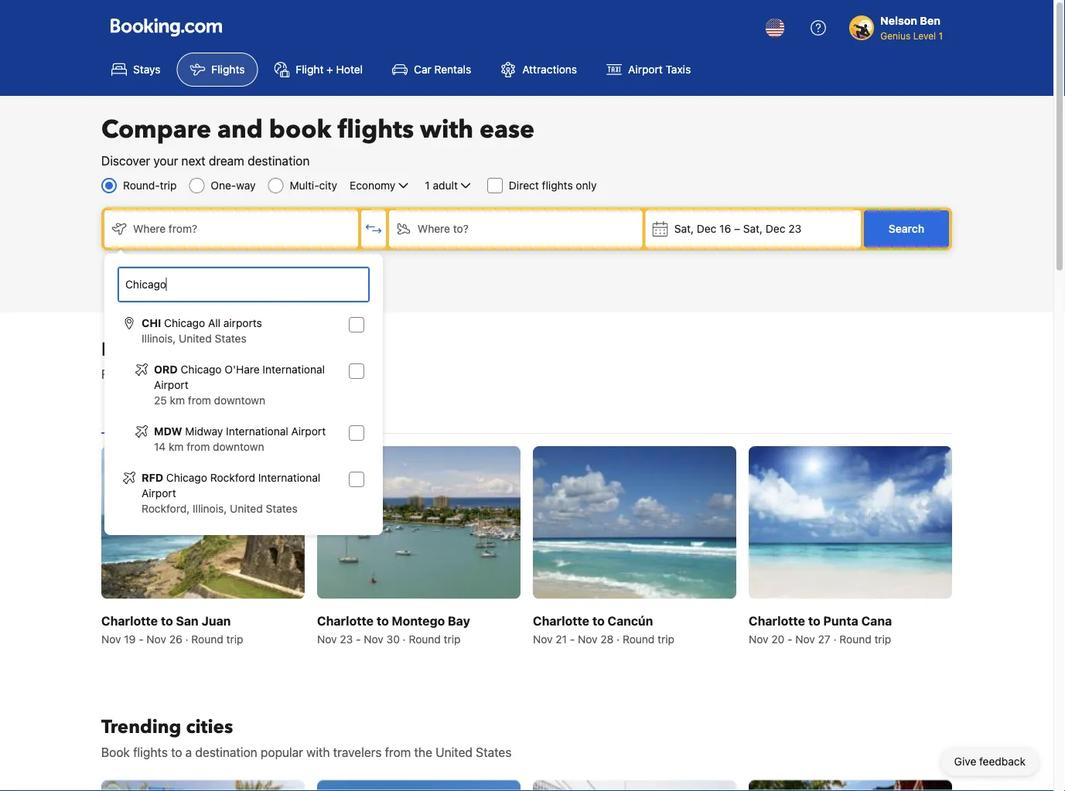 Task type: locate. For each thing, give the bounding box(es) containing it.
punta
[[824, 614, 859, 628]]

where inside "popup button"
[[418, 223, 450, 235]]

trip down cana
[[875, 633, 892, 646]]

1 - from the left
[[139, 633, 144, 646]]

ben
[[921, 14, 941, 27]]

30
[[387, 633, 400, 646]]

states right the
[[476, 745, 512, 760]]

0 vertical spatial with
[[420, 113, 474, 147]]

chicago up 25 km from downtown
[[181, 363, 222, 376]]

international down domestic
[[226, 425, 288, 438]]

cancún
[[608, 614, 654, 628]]

domestic
[[201, 407, 248, 419]]

0 horizontal spatial illinois,
[[142, 332, 176, 345]]

dec right –
[[766, 223, 786, 235]]

· inside 'charlotte to san juan nov 19 - nov 26 · round trip'
[[185, 633, 189, 646]]

0 horizontal spatial united
[[179, 332, 212, 345]]

0 vertical spatial 23
[[789, 223, 802, 235]]

4 round from the left
[[840, 633, 872, 646]]

2 horizontal spatial states
[[476, 745, 512, 760]]

–
[[735, 223, 741, 235]]

give feedback
[[955, 756, 1026, 769]]

destination up multi-
[[248, 154, 310, 168]]

find
[[101, 367, 125, 382]]

trip down juan
[[226, 633, 243, 646]]

charlotte to punta cana nov 20 - nov 27 · round trip
[[749, 614, 893, 646]]

states down airports
[[215, 332, 247, 345]]

car rentals link
[[379, 53, 485, 87]]

· for charlotte to san juan
[[185, 633, 189, 646]]

international for midway
[[226, 425, 288, 438]]

1 horizontal spatial where
[[418, 223, 450, 235]]

1 left adult
[[425, 179, 430, 192]]

- for charlotte to montego bay
[[356, 633, 361, 646]]

2 - from the left
[[356, 633, 361, 646]]

to inside trending cities book flights to a destination popular with travelers from the united states
[[171, 745, 182, 760]]

1 vertical spatial and
[[234, 367, 255, 382]]

· right the 27
[[834, 633, 837, 646]]

chicago rockford international airport
[[142, 472, 321, 500]]

to inside charlotte to montego bay nov 23 - nov 30 · round trip
[[377, 614, 389, 628]]

states down the "chicago rockford international airport"
[[266, 503, 298, 515]]

0 horizontal spatial 1
[[425, 179, 430, 192]]

car rentals
[[414, 63, 472, 76]]

chicago inside the "chicago rockford international airport"
[[166, 472, 207, 485]]

km
[[170, 394, 185, 407], [169, 441, 184, 454]]

sat, left 16
[[675, 223, 694, 235]]

airport left the taxis
[[629, 63, 663, 76]]

destination down cities
[[195, 745, 258, 760]]

united inside chi chicago all airports illinois, united states
[[179, 332, 212, 345]]

2 vertical spatial chicago
[[166, 472, 207, 485]]

with right popular on the bottom of the page
[[307, 745, 330, 760]]

round
[[191, 633, 224, 646], [409, 633, 441, 646], [623, 633, 655, 646], [840, 633, 872, 646]]

with
[[420, 113, 474, 147], [307, 745, 330, 760]]

chi chicago all airports illinois, united states
[[142, 317, 262, 345]]

1 vertical spatial chicago
[[181, 363, 222, 376]]

0 horizontal spatial dec
[[697, 223, 717, 235]]

· inside charlotte to punta cana nov 20 - nov 27 · round trip
[[834, 633, 837, 646]]

0 horizontal spatial states
[[215, 332, 247, 345]]

and
[[217, 113, 263, 147], [234, 367, 255, 382]]

where from?
[[133, 223, 197, 235]]

- right 19
[[139, 633, 144, 646]]

rfd
[[142, 472, 163, 485]]

charlotte to cancún nov 21 - nov 28 · round trip
[[533, 614, 675, 646]]

from inside mdw midway international airport 14 km from downtown
[[187, 441, 210, 454]]

0 horizontal spatial where
[[133, 223, 166, 235]]

chicago inside chicago o'hare international airport
[[181, 363, 222, 376]]

round-trip
[[123, 179, 177, 192]]

sat,
[[675, 223, 694, 235], [744, 223, 763, 235]]

search button
[[865, 211, 950, 248]]

km right 14 at the left
[[169, 441, 184, 454]]

charlotte up 19
[[101, 614, 158, 628]]

illinois, inside chi chicago all airports illinois, united states
[[142, 332, 176, 345]]

+
[[327, 63, 333, 76]]

juan
[[202, 614, 231, 628]]

- right the 20
[[788, 633, 793, 646]]

23
[[789, 223, 802, 235], [340, 633, 353, 646]]

1 inside nelson ben genius level 1
[[939, 30, 943, 41]]

trip inside charlotte to punta cana nov 20 - nov 27 · round trip
[[875, 633, 892, 646]]

with up adult
[[420, 113, 474, 147]]

to left san on the bottom of page
[[161, 614, 173, 628]]

to inside charlotte to punta cana nov 20 - nov 27 · round trip
[[809, 614, 821, 628]]

0 vertical spatial 1
[[939, 30, 943, 41]]

international
[[263, 363, 325, 376], [114, 407, 176, 419], [226, 425, 288, 438], [258, 472, 321, 485]]

downtown up rockford
[[213, 441, 264, 454]]

way
[[236, 179, 256, 192]]

states
[[215, 332, 247, 345], [266, 503, 298, 515], [476, 745, 512, 760]]

0 vertical spatial downtown
[[214, 394, 266, 407]]

multi-
[[290, 179, 319, 192]]

sat, right –
[[744, 223, 763, 235]]

illinois, down chi
[[142, 332, 176, 345]]

trip down your
[[160, 179, 177, 192]]

round down 'cancún'
[[623, 633, 655, 646]]

- right 21
[[570, 633, 575, 646]]

0 vertical spatial states
[[215, 332, 247, 345]]

1 nov from the left
[[101, 633, 121, 646]]

0 vertical spatial illinois,
[[142, 332, 176, 345]]

to?
[[453, 223, 469, 235]]

23 right –
[[789, 223, 802, 235]]

round inside charlotte to cancún nov 21 - nov 28 · round trip
[[623, 633, 655, 646]]

united inside trending cities book flights to a destination popular with travelers from the united states
[[436, 745, 473, 760]]

united down all
[[179, 332, 212, 345]]

international up "mdw" at the bottom
[[114, 407, 176, 419]]

sat, dec 16 – sat, dec 23 button
[[646, 211, 861, 248]]

from?
[[169, 223, 197, 235]]

0 vertical spatial united
[[179, 332, 212, 345]]

midway
[[185, 425, 223, 438]]

round down the montego
[[409, 633, 441, 646]]

2 vertical spatial from
[[385, 745, 411, 760]]

rockford,
[[142, 503, 190, 515]]

- inside charlotte to montego bay nov 23 - nov 30 · round trip
[[356, 633, 361, 646]]

23 left 30
[[340, 633, 353, 646]]

flights down "trending"
[[133, 745, 168, 760]]

booking.com logo image
[[111, 18, 222, 37], [111, 18, 222, 37]]

international inside chicago o'hare international airport
[[263, 363, 325, 376]]

where to? button
[[389, 211, 643, 248]]

- inside charlotte to punta cana nov 20 - nov 27 · round trip
[[788, 633, 793, 646]]

chicago left all
[[164, 317, 205, 330]]

charlotte for charlotte to cancún
[[533, 614, 590, 628]]

from down midway
[[187, 441, 210, 454]]

united right the
[[436, 745, 473, 760]]

1 · from the left
[[185, 633, 189, 646]]

-
[[139, 633, 144, 646], [356, 633, 361, 646], [570, 633, 575, 646], [788, 633, 793, 646]]

charlotte inside charlotte to cancún nov 21 - nov 28 · round trip
[[533, 614, 590, 628]]

1 where from the left
[[133, 223, 166, 235]]

airport taxis
[[629, 63, 691, 76]]

1 sat, from the left
[[675, 223, 694, 235]]

charlotte
[[101, 614, 158, 628], [317, 614, 374, 628], [533, 614, 590, 628], [749, 614, 806, 628]]

to inside charlotte to cancún nov 21 - nov 28 · round trip
[[593, 614, 605, 628]]

domestic button
[[189, 393, 261, 433]]

international down you
[[263, 363, 325, 376]]

· right 28
[[617, 633, 620, 646]]

states inside chi chicago all airports illinois, united states
[[215, 332, 247, 345]]

chicago right rfd
[[166, 472, 207, 485]]

give
[[955, 756, 977, 769]]

nelson ben genius level 1
[[881, 14, 943, 41]]

1 right level
[[939, 30, 943, 41]]

round down juan
[[191, 633, 224, 646]]

2 · from the left
[[403, 633, 406, 646]]

4 - from the left
[[788, 633, 793, 646]]

0 horizontal spatial with
[[307, 745, 330, 760]]

1 horizontal spatial united
[[230, 503, 263, 515]]

where inside popup button
[[133, 223, 166, 235]]

4 charlotte from the left
[[749, 614, 806, 628]]

2 horizontal spatial united
[[436, 745, 473, 760]]

flights
[[338, 113, 414, 147], [542, 179, 573, 192], [176, 337, 233, 363], [331, 367, 366, 382], [133, 745, 168, 760]]

to for cancún
[[593, 614, 605, 628]]

airport for mdw midway international airport 14 km from downtown
[[291, 425, 326, 438]]

mdw midway international airport 14 km from downtown
[[154, 425, 326, 454]]

give feedback button
[[942, 748, 1039, 776]]

1 charlotte from the left
[[101, 614, 158, 628]]

popular
[[101, 337, 171, 363]]

one-way
[[211, 179, 256, 192]]

one-
[[211, 179, 236, 192]]

charlotte inside 'charlotte to san juan nov 19 - nov 26 · round trip'
[[101, 614, 158, 628]]

where for where from?
[[133, 223, 166, 235]]

0 vertical spatial destination
[[248, 154, 310, 168]]

trip inside charlotte to montego bay nov 23 - nov 30 · round trip
[[444, 633, 461, 646]]

international inside the "chicago rockford international airport"
[[258, 472, 321, 485]]

you
[[283, 337, 316, 363]]

round down punta
[[840, 633, 872, 646]]

where to?
[[418, 223, 469, 235]]

25 km from downtown
[[154, 394, 266, 407]]

1 horizontal spatial dec
[[766, 223, 786, 235]]

6 nov from the left
[[578, 633, 598, 646]]

flights up economy
[[338, 113, 414, 147]]

1 vertical spatial 23
[[340, 633, 353, 646]]

airport for chicago o'hare international airport
[[154, 379, 189, 392]]

to
[[161, 614, 173, 628], [377, 614, 389, 628], [593, 614, 605, 628], [809, 614, 821, 628], [171, 745, 182, 760]]

trip down bay
[[444, 633, 461, 646]]

and down near on the top
[[234, 367, 255, 382]]

charlotte for charlotte to montego bay
[[317, 614, 374, 628]]

charlotte up the 20
[[749, 614, 806, 628]]

airport inside the "chicago rockford international airport"
[[142, 487, 176, 500]]

1 vertical spatial destination
[[195, 745, 258, 760]]

4 · from the left
[[834, 633, 837, 646]]

where left to?
[[418, 223, 450, 235]]

dec left 16
[[697, 223, 717, 235]]

2 sat, from the left
[[744, 223, 763, 235]]

to up 28
[[593, 614, 605, 628]]

compare
[[101, 113, 211, 147]]

23 inside sat, dec 16 – sat, dec 23 popup button
[[789, 223, 802, 235]]

tab list
[[101, 393, 953, 435]]

1 vertical spatial km
[[169, 441, 184, 454]]

· right 26
[[185, 633, 189, 646]]

round inside charlotte to punta cana nov 20 - nov 27 · round trip
[[840, 633, 872, 646]]

chi
[[142, 317, 161, 330]]

on
[[162, 367, 176, 382]]

1 vertical spatial states
[[266, 503, 298, 515]]

trip right 28
[[658, 633, 675, 646]]

charlotte inside charlotte to montego bay nov 23 - nov 30 · round trip
[[317, 614, 374, 628]]

1 vertical spatial with
[[307, 745, 330, 760]]

· inside charlotte to cancún nov 21 - nov 28 · round trip
[[617, 633, 620, 646]]

airport inside mdw midway international airport 14 km from downtown
[[291, 425, 326, 438]]

dec
[[697, 223, 717, 235], [766, 223, 786, 235]]

charlotte to montego bay image
[[317, 447, 521, 599]]

2 where from the left
[[418, 223, 450, 235]]

to inside 'charlotte to san juan nov 19 - nov 26 · round trip'
[[161, 614, 173, 628]]

stays link
[[98, 53, 174, 87]]

from down domestic
[[188, 394, 211, 407]]

3 round from the left
[[623, 633, 655, 646]]

airport down ord
[[154, 379, 189, 392]]

trip inside 'charlotte to san juan nov 19 - nov 26 · round trip'
[[226, 633, 243, 646]]

international inside mdw midway international airport 14 km from downtown
[[226, 425, 288, 438]]

charlotte for charlotte to punta cana
[[749, 614, 806, 628]]

· inside charlotte to montego bay nov 23 - nov 30 · round trip
[[403, 633, 406, 646]]

book
[[269, 113, 332, 147]]

round inside charlotte to montego bay nov 23 - nov 30 · round trip
[[409, 633, 441, 646]]

3 nov from the left
[[317, 633, 337, 646]]

1 vertical spatial from
[[187, 441, 210, 454]]

international right rockford
[[258, 472, 321, 485]]

charlotte to san juan nov 19 - nov 26 · round trip
[[101, 614, 243, 646]]

· right 30
[[403, 633, 406, 646]]

1 horizontal spatial 1
[[939, 30, 943, 41]]

16
[[720, 223, 732, 235]]

4 nov from the left
[[364, 633, 384, 646]]

trip
[[160, 179, 177, 192], [226, 633, 243, 646], [444, 633, 461, 646], [658, 633, 675, 646], [875, 633, 892, 646]]

0 vertical spatial km
[[170, 394, 185, 407]]

airport taxis link
[[594, 53, 704, 87]]

flights inside compare and book flights with ease discover your next dream destination
[[338, 113, 414, 147]]

round inside 'charlotte to san juan nov 19 - nov 26 · round trip'
[[191, 633, 224, 646]]

0 horizontal spatial 23
[[340, 633, 353, 646]]

search
[[889, 223, 925, 235]]

3 · from the left
[[617, 633, 620, 646]]

1 horizontal spatial sat,
[[744, 223, 763, 235]]

to up the 27
[[809, 614, 821, 628]]

1 horizontal spatial with
[[420, 113, 474, 147]]

domestic
[[179, 367, 231, 382]]

charlotte inside charlotte to punta cana nov 20 - nov 27 · round trip
[[749, 614, 806, 628]]

2 round from the left
[[409, 633, 441, 646]]

airport down rfd
[[142, 487, 176, 500]]

1 horizontal spatial 23
[[789, 223, 802, 235]]

2 vertical spatial states
[[476, 745, 512, 760]]

genius
[[881, 30, 911, 41]]

0 horizontal spatial sat,
[[675, 223, 694, 235]]

nelson
[[881, 14, 918, 27]]

flight
[[296, 63, 324, 76]]

charlotte left the montego
[[317, 614, 374, 628]]

montego
[[392, 614, 445, 628]]

level
[[914, 30, 937, 41]]

airport inside chicago o'hare international airport
[[154, 379, 189, 392]]

united down the "chicago rockford international airport"
[[230, 503, 263, 515]]

to up 30
[[377, 614, 389, 628]]

illinois, down the "chicago rockford international airport"
[[193, 503, 227, 515]]

flights inside trending cities book flights to a destination popular with travelers from the united states
[[133, 745, 168, 760]]

airport down international
[[291, 425, 326, 438]]

and up dream at the left of the page
[[217, 113, 263, 147]]

3 - from the left
[[570, 633, 575, 646]]

2 charlotte from the left
[[317, 614, 374, 628]]

1 adult button
[[424, 176, 475, 195]]

trip inside charlotte to cancún nov 21 - nov 28 · round trip
[[658, 633, 675, 646]]

1 vertical spatial united
[[230, 503, 263, 515]]

tab list containing international
[[101, 393, 953, 435]]

1 inside dropdown button
[[425, 179, 430, 192]]

0 vertical spatial chicago
[[164, 317, 205, 330]]

o'hare
[[225, 363, 260, 376]]

charlotte up 21
[[533, 614, 590, 628]]

where left from?
[[133, 223, 166, 235]]

1 round from the left
[[191, 633, 224, 646]]

0 vertical spatial and
[[217, 113, 263, 147]]

1 horizontal spatial illinois,
[[193, 503, 227, 515]]

km right 25
[[170, 394, 185, 407]]

26
[[169, 633, 183, 646]]

2 vertical spatial united
[[436, 745, 473, 760]]

downtown down chicago o'hare international airport at top
[[214, 394, 266, 407]]

3 charlotte from the left
[[533, 614, 590, 628]]

- left 30
[[356, 633, 361, 646]]

23 inside charlotte to montego bay nov 23 - nov 30 · round trip
[[340, 633, 353, 646]]

1 vertical spatial downtown
[[213, 441, 264, 454]]

to left a
[[171, 745, 182, 760]]

25
[[154, 394, 167, 407]]

- inside 'charlotte to san juan nov 19 - nov 26 · round trip'
[[139, 633, 144, 646]]

and inside compare and book flights with ease discover your next dream destination
[[217, 113, 263, 147]]

1 vertical spatial 1
[[425, 179, 430, 192]]

1 adult
[[425, 179, 458, 192]]

from left the
[[385, 745, 411, 760]]



Task type: describe. For each thing, give the bounding box(es) containing it.
2 nov from the left
[[147, 633, 166, 646]]

trip for charlotte to punta cana
[[875, 633, 892, 646]]

discover
[[101, 154, 150, 168]]

to for montego
[[377, 614, 389, 628]]

20
[[772, 633, 785, 646]]

· for charlotte to punta cana
[[834, 633, 837, 646]]

your
[[154, 154, 178, 168]]

direct flights only
[[509, 179, 597, 192]]

attractions
[[523, 63, 577, 76]]

flights right international
[[331, 367, 366, 382]]

charlotte to san juan image
[[101, 447, 305, 599]]

- for charlotte to punta cana
[[788, 633, 793, 646]]

from inside trending cities book flights to a destination popular with travelers from the united states
[[385, 745, 411, 760]]

city
[[319, 179, 337, 192]]

hotel
[[336, 63, 363, 76]]

28
[[601, 633, 614, 646]]

press enter to select airport, and then press spacebar to add another airport element
[[117, 310, 371, 523]]

international inside button
[[114, 407, 176, 419]]

- for charlotte to san juan
[[139, 633, 144, 646]]

airport for chicago rockford international airport
[[142, 487, 176, 500]]

flight + hotel
[[296, 63, 363, 76]]

san
[[176, 614, 199, 628]]

round for charlotte to san juan
[[191, 633, 224, 646]]

states inside trending cities book flights to a destination popular with travelers from the united states
[[476, 745, 512, 760]]

- inside charlotte to cancún nov 21 - nov 28 · round trip
[[570, 633, 575, 646]]

19
[[124, 633, 136, 646]]

car
[[414, 63, 432, 76]]

and inside the popular flights near you find deals on domestic and international flights
[[234, 367, 255, 382]]

cities
[[186, 715, 233, 741]]

flights left only
[[542, 179, 573, 192]]

rockford
[[210, 472, 255, 485]]

destination inside compare and book flights with ease discover your next dream destination
[[248, 154, 310, 168]]

flight + hotel link
[[261, 53, 376, 87]]

flights up domestic
[[176, 337, 233, 363]]

chicago for ord
[[181, 363, 222, 376]]

0 vertical spatial from
[[188, 394, 211, 407]]

rockford, illinois, united states
[[142, 503, 298, 515]]

near
[[238, 337, 278, 363]]

· for charlotte to montego bay
[[403, 633, 406, 646]]

trending cities book flights to a destination popular with travelers from the united states
[[101, 715, 512, 760]]

charlotte to punta cana image
[[749, 447, 953, 599]]

international button
[[101, 393, 189, 433]]

mdw
[[154, 425, 182, 438]]

popular
[[261, 745, 303, 760]]

charlotte for charlotte to san juan
[[101, 614, 158, 628]]

rentals
[[435, 63, 472, 76]]

international for o'hare
[[263, 363, 325, 376]]

attractions link
[[488, 53, 591, 87]]

popular flights near you find deals on domestic and international flights
[[101, 337, 366, 382]]

Airport or city text field
[[124, 276, 364, 293]]

27
[[819, 633, 831, 646]]

where from? button
[[104, 211, 358, 248]]

bay
[[448, 614, 471, 628]]

to for san
[[161, 614, 173, 628]]

deals
[[129, 367, 159, 382]]

ease
[[480, 113, 535, 147]]

stays
[[133, 63, 161, 76]]

book
[[101, 745, 130, 760]]

economy
[[350, 179, 396, 192]]

21
[[556, 633, 567, 646]]

travelers
[[333, 745, 382, 760]]

8 nov from the left
[[796, 633, 816, 646]]

next
[[182, 154, 206, 168]]

destination inside trending cities book flights to a destination popular with travelers from the united states
[[195, 745, 258, 760]]

international
[[258, 367, 328, 382]]

trending
[[101, 715, 181, 741]]

1 vertical spatial illinois,
[[193, 503, 227, 515]]

charlotte to cancún image
[[533, 447, 737, 599]]

adult
[[433, 179, 458, 192]]

dream
[[209, 154, 244, 168]]

sat, dec 16 – sat, dec 23
[[675, 223, 802, 235]]

a
[[186, 745, 192, 760]]

flights
[[212, 63, 245, 76]]

multi-city
[[290, 179, 337, 192]]

international for rockford
[[258, 472, 321, 485]]

taxis
[[666, 63, 691, 76]]

14
[[154, 441, 166, 454]]

direct
[[509, 179, 539, 192]]

only
[[576, 179, 597, 192]]

2 dec from the left
[[766, 223, 786, 235]]

km inside mdw midway international airport 14 km from downtown
[[169, 441, 184, 454]]

trip for charlotte to san juan
[[226, 633, 243, 646]]

cana
[[862, 614, 893, 628]]

5 nov from the left
[[533, 633, 553, 646]]

chicago inside chi chicago all airports illinois, united states
[[164, 317, 205, 330]]

charlotte to montego bay nov 23 - nov 30 · round trip
[[317, 614, 471, 646]]

chicago o'hare international airport
[[154, 363, 325, 392]]

round-
[[123, 179, 160, 192]]

downtown inside mdw midway international airport 14 km from downtown
[[213, 441, 264, 454]]

round for charlotte to montego bay
[[409, 633, 441, 646]]

all
[[208, 317, 221, 330]]

feedback
[[980, 756, 1026, 769]]

compare and book flights with ease discover your next dream destination
[[101, 113, 535, 168]]

with inside trending cities book flights to a destination popular with travelers from the united states
[[307, 745, 330, 760]]

flights link
[[177, 53, 258, 87]]

to for punta
[[809, 614, 821, 628]]

the
[[414, 745, 433, 760]]

round for charlotte to punta cana
[[840, 633, 872, 646]]

trip for charlotte to montego bay
[[444, 633, 461, 646]]

with inside compare and book flights with ease discover your next dream destination
[[420, 113, 474, 147]]

1 dec from the left
[[697, 223, 717, 235]]

chicago for rfd
[[166, 472, 207, 485]]

7 nov from the left
[[749, 633, 769, 646]]

where for where to?
[[418, 223, 450, 235]]

1 horizontal spatial states
[[266, 503, 298, 515]]



Task type: vqa. For each thing, say whether or not it's contained in the screenshot.
18 january 2024 option
no



